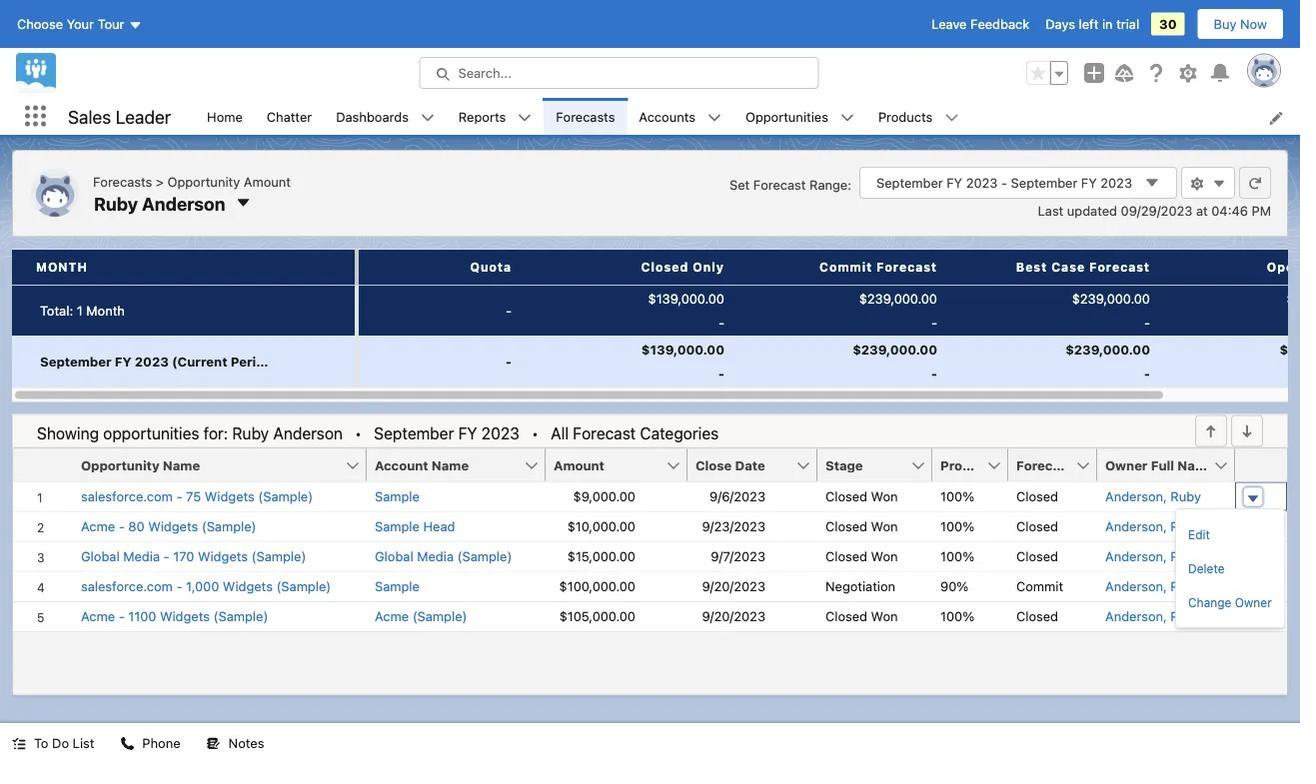 Task type: vqa. For each thing, say whether or not it's contained in the screenshot.
More link
no



Task type: describe. For each thing, give the bounding box(es) containing it.
best case forecast
[[1016, 260, 1150, 274]]

forecasts for forecasts
[[556, 109, 615, 124]]

owner full name
[[1105, 458, 1215, 473]]

acme for acme - 80 widgets (sample)
[[81, 519, 115, 534]]

1
[[77, 303, 83, 318]]

sample head
[[375, 519, 455, 534]]

2023 up "updated"
[[1101, 175, 1132, 190]]

leave feedback
[[932, 16, 1030, 31]]

anderson, ruby for $10,000.00
[[1105, 519, 1201, 534]]

forecast for set forecast range:
[[753, 177, 806, 192]]

for:
[[204, 424, 228, 443]]

text default image for phone
[[120, 737, 134, 751]]

170
[[173, 549, 194, 564]]

text default image inside to do list button
[[12, 737, 26, 751]]

opportunities list item
[[733, 98, 866, 135]]

your
[[67, 16, 94, 31]]

anderson, for $15,000.00
[[1105, 549, 1167, 564]]

9/6/2023
[[710, 489, 765, 504]]

global for global media (sample)
[[375, 549, 413, 564]]

dashboards
[[336, 109, 409, 124]]

negotiation
[[825, 579, 896, 594]]

action image
[[1235, 449, 1287, 481]]

$10,000.00
[[567, 519, 636, 534]]

anderson, ruby for $15,000.00
[[1105, 549, 1201, 564]]

09/29/2023
[[1121, 203, 1193, 218]]

closed won for 9/20/2023
[[825, 609, 898, 624]]

widgets for 1100
[[160, 609, 210, 624]]

(sample) inside salesforce.com - 1,000 widgets (sample) link
[[276, 579, 331, 594]]

showing opportunities for: ruby anderson
[[37, 424, 343, 443]]

choose your tour
[[17, 16, 124, 31]]

2023 for september fy 2023 (current period)
[[135, 354, 169, 369]]

widgets for 80
[[148, 519, 198, 534]]

100% for 9/20/2023
[[940, 609, 974, 624]]

anderson, ruby link for $10,000.00
[[1105, 517, 1201, 536]]

$139,000.00
[[641, 342, 724, 357]]

amount element
[[546, 449, 700, 482]]

80
[[128, 519, 145, 534]]

opportunities link
[[733, 98, 840, 135]]

sample link for $100,000.00
[[375, 577, 420, 597]]

opportunity inside button
[[81, 458, 160, 473]]

salesforce.com - 75 widgets (sample) link
[[81, 487, 313, 506]]

forecasts > opportunity amount
[[93, 174, 291, 189]]

name inside 'button'
[[1178, 458, 1215, 473]]

text default image for notes
[[206, 737, 220, 751]]

head
[[423, 519, 455, 534]]

days
[[1046, 16, 1075, 31]]

phone
[[142, 736, 180, 751]]

(sample) inside acme - 1100 widgets (sample) link
[[213, 609, 268, 624]]

stage element
[[817, 449, 944, 482]]

set forecast range:
[[730, 177, 851, 192]]

$105,000.00
[[559, 609, 636, 624]]

04:46
[[1211, 203, 1248, 218]]

1100
[[128, 609, 156, 624]]

closed only
[[641, 260, 724, 274]]

(current
[[172, 354, 227, 369]]

amount inside button
[[554, 458, 605, 473]]

home
[[207, 109, 243, 124]]

days left in trial
[[1046, 16, 1139, 31]]

now
[[1240, 16, 1267, 31]]

leave feedback link
[[932, 16, 1030, 31]]

last
[[1038, 203, 1064, 218]]

commit forecast
[[819, 260, 937, 274]]

september for september fy 2023
[[374, 424, 454, 443]]

notes
[[228, 736, 264, 751]]

all
[[551, 424, 569, 443]]

september fy 2023
[[374, 424, 520, 443]]

3 100% from the top
[[940, 549, 974, 564]]

row containing $139,000.00
[[12, 335, 1300, 386]]

close date
[[696, 458, 765, 473]]

anderson, ruby for $105,000.00
[[1105, 609, 1201, 624]]

forecasts for forecasts > opportunity amount
[[93, 174, 152, 189]]

ruby for $15,000.00
[[1171, 549, 1201, 564]]

anderson, ruby link for $9,000.00
[[1105, 487, 1201, 506]]

sample link for $9,000.00
[[375, 487, 420, 506]]

quota
[[470, 260, 512, 274]]

acme for acme (sample)
[[375, 609, 409, 624]]

leave
[[932, 16, 967, 31]]

forecasts link
[[544, 98, 627, 135]]

anderson, ruby for $9,000.00
[[1105, 489, 1201, 504]]

fy for september fy 2023 (current period)
[[115, 354, 132, 369]]

month
[[86, 303, 125, 318]]

name for opportunity name
[[163, 458, 200, 473]]

fy for september fy 2023
[[458, 424, 477, 443]]

forecast category element
[[1008, 449, 1109, 482]]

(sample) inside acme - 80 widgets (sample) link
[[202, 519, 256, 534]]

1 horizontal spatial opportunity
[[167, 174, 240, 189]]

$1 button
[[1210, 285, 1300, 335]]

list containing home
[[195, 98, 1300, 135]]

acme - 80 widgets (sample) link
[[81, 517, 256, 536]]

anderson, for $10,000.00
[[1105, 519, 1167, 534]]

opportunity name element
[[73, 449, 379, 482]]

1 vertical spatial anderson
[[273, 424, 343, 443]]

choose
[[17, 16, 63, 31]]

notes button
[[194, 723, 276, 763]]

$10
[[1280, 342, 1300, 357]]

range:
[[809, 177, 851, 192]]

to do list button
[[0, 723, 106, 763]]

ruby anderson
[[94, 193, 225, 214]]

last updated 09/29/2023 at 04:46 pm
[[1038, 203, 1271, 218]]

ruby for $105,000.00
[[1171, 609, 1201, 624]]

owner full name element
[[1097, 449, 1247, 482]]

to do list
[[34, 736, 94, 751]]

closed won for 9/6/2023
[[825, 489, 898, 504]]

anderson, ruby for $100,000.00
[[1105, 579, 1201, 594]]

acme - 80 widgets (sample)
[[81, 519, 256, 534]]

september fy 2023 (current period)
[[40, 354, 278, 369]]

salesforce.com - 1,000 widgets (sample) link
[[81, 577, 331, 597]]

home link
[[195, 98, 255, 135]]

september for september fy 2023 - september fy 2023
[[876, 175, 943, 190]]

buy now
[[1214, 16, 1267, 31]]

stage
[[825, 458, 863, 473]]

products
[[878, 109, 933, 124]]

commit for commit forecast
[[819, 260, 873, 274]]

close date element
[[688, 449, 829, 482]]

1,000
[[186, 579, 219, 594]]

9/20/2023 for negotiation
[[702, 579, 765, 594]]

account
[[375, 458, 428, 473]]

choose your tour button
[[16, 8, 143, 40]]

1 • from the left
[[355, 424, 362, 443]]

total: 1 month button
[[32, 285, 290, 335]]

9/20/2023 for closed won
[[702, 609, 765, 624]]

text default image up last updated 09/29/2023 at 04:46 pm
[[1144, 175, 1160, 191]]

acme (sample) link
[[375, 607, 467, 627]]

salesforce.com for salesforce.com - 1,000 widgets (sample)
[[81, 579, 173, 594]]

at
[[1196, 203, 1208, 218]]

text default image inside products list item
[[945, 111, 959, 125]]

only
[[693, 260, 724, 274]]

(sample) inside the global media (sample) link
[[457, 549, 512, 564]]

anderson inside button
[[142, 193, 225, 214]]



Task type: locate. For each thing, give the bounding box(es) containing it.
2 anderson, ruby link from the top
[[1105, 517, 1201, 536]]

fy down month
[[115, 354, 132, 369]]

anderson, for $100,000.00
[[1105, 579, 1167, 594]]

1 vertical spatial forecasts
[[93, 174, 152, 189]]

9/23/2023
[[702, 519, 765, 534]]

row up $139,000.00
[[12, 285, 1300, 335]]

amount button
[[546, 449, 666, 481]]

september
[[876, 175, 943, 190], [1011, 175, 1078, 190], [40, 354, 111, 369], [374, 424, 454, 443]]

amount
[[244, 174, 291, 189], [554, 458, 605, 473]]

$100,000.00
[[559, 579, 636, 594]]

0 horizontal spatial commit
[[819, 260, 873, 274]]

accounts list item
[[627, 98, 733, 135]]

name for account name
[[432, 458, 469, 473]]

- inside salesforce.com - 75 widgets (sample) link
[[176, 489, 182, 504]]

sample link up acme (sample)
[[375, 577, 420, 597]]

sample left head
[[375, 519, 420, 534]]

1 horizontal spatial commit
[[1016, 579, 1063, 594]]

0 vertical spatial opportunity
[[167, 174, 240, 189]]

1 horizontal spatial anderson
[[273, 424, 343, 443]]

text default image up 04:46
[[1212, 177, 1226, 191]]

anderson, ruby link for $15,000.00
[[1105, 547, 1201, 567]]

widgets for 1,000
[[223, 579, 273, 594]]

in
[[1102, 16, 1113, 31]]

chatter
[[267, 109, 312, 124]]

commit for commit
[[1016, 579, 1063, 594]]

1 anderson, ruby from the top
[[1105, 489, 1201, 504]]

text default image inside phone button
[[120, 737, 134, 751]]

2023 for september fy 2023 - september fy 2023
[[966, 175, 998, 190]]

global down sample head link
[[375, 549, 413, 564]]

0 vertical spatial commit
[[819, 260, 873, 274]]

search... button
[[419, 57, 819, 89]]

3 sample from the top
[[375, 579, 420, 594]]

opportunity down opportunities
[[81, 458, 160, 473]]

$15,000.00
[[567, 549, 636, 564]]

anderson, for $9,000.00
[[1105, 489, 1167, 504]]

anderson, ruby
[[1105, 489, 1201, 504], [1105, 519, 1201, 534], [1105, 549, 1201, 564], [1105, 579, 1201, 594], [1105, 609, 1201, 624]]

grid
[[13, 449, 1287, 632]]

media for (sample)
[[417, 549, 454, 564]]

text default image left the to
[[12, 737, 26, 751]]

1 vertical spatial commit
[[1016, 579, 1063, 594]]

0 vertical spatial anderson
[[142, 193, 225, 214]]

acme for acme - 1100 widgets (sample)
[[81, 609, 115, 624]]

acme
[[81, 519, 115, 534], [81, 609, 115, 624], [375, 609, 409, 624]]

1 sample from the top
[[375, 489, 420, 504]]

0 horizontal spatial anderson
[[142, 193, 225, 214]]

widgets right 1,000
[[223, 579, 273, 594]]

search...
[[458, 65, 512, 80]]

won
[[871, 489, 898, 504], [871, 519, 898, 534], [871, 549, 898, 564], [871, 609, 898, 624]]

9/7/2023
[[711, 549, 765, 564]]

forecasts down search... button
[[556, 109, 615, 124]]

0 horizontal spatial name
[[163, 458, 200, 473]]

opportunities
[[103, 424, 199, 443]]

salesforce.com up 1100
[[81, 579, 173, 594]]

5 anderson, from the top
[[1105, 609, 1167, 624]]

action element
[[1235, 449, 1287, 482]]

1 vertical spatial amount
[[554, 458, 605, 473]]

text default image inside notes 'button'
[[206, 737, 220, 751]]

0 horizontal spatial opportunity
[[81, 458, 160, 473]]

forecast for all forecast categories
[[573, 424, 636, 443]]

2 media from the left
[[417, 549, 454, 564]]

- inside acme - 80 widgets (sample) link
[[119, 519, 125, 534]]

0 horizontal spatial forecasts
[[93, 174, 152, 189]]

- inside salesforce.com - 1,000 widgets (sample) link
[[176, 579, 182, 594]]

>
[[156, 174, 164, 189]]

acme left 1100
[[81, 609, 115, 624]]

2 horizontal spatial text default image
[[1212, 177, 1226, 191]]

sample head link
[[375, 517, 455, 536]]

probability (%) element
[[932, 449, 1020, 482]]

widgets up salesforce.com - 1,000 widgets (sample)
[[198, 549, 248, 564]]

2 anderson, from the top
[[1105, 519, 1167, 534]]

group
[[1026, 61, 1068, 85]]

anderson, ruby link for $105,000.00
[[1105, 607, 1201, 627]]

ruby inside status
[[232, 424, 269, 443]]

4 closed won from the top
[[825, 609, 898, 624]]

fy inside status
[[458, 424, 477, 443]]

won for 9/6/2023
[[871, 489, 898, 504]]

forecasts left >
[[93, 174, 152, 189]]

global
[[81, 549, 120, 564], [375, 549, 413, 564]]

1 vertical spatial opportunity
[[81, 458, 160, 473]]

75
[[186, 489, 201, 504]]

media down 80
[[123, 549, 160, 564]]

acme - 1100 widgets (sample) link
[[81, 607, 268, 627]]

• left september fy 2023
[[355, 424, 362, 443]]

1 horizontal spatial •
[[532, 424, 539, 443]]

widgets inside acme - 80 widgets (sample) link
[[148, 519, 198, 534]]

1 won from the top
[[871, 489, 898, 504]]

global media (sample)
[[375, 549, 512, 564]]

september for september fy 2023 (current period)
[[40, 354, 111, 369]]

1 100% from the top
[[940, 489, 974, 504]]

media for -
[[123, 549, 160, 564]]

0 vertical spatial 9/20/2023
[[702, 579, 765, 594]]

acme inside acme - 80 widgets (sample) link
[[81, 519, 115, 534]]

left
[[1079, 16, 1099, 31]]

2 100% from the top
[[940, 519, 974, 534]]

sample up acme (sample)
[[375, 579, 420, 594]]

4 anderson, ruby from the top
[[1105, 579, 1201, 594]]

2 won from the top
[[871, 519, 898, 534]]

text default image left notes at the left of the page
[[206, 737, 220, 751]]

global media - 170 widgets (sample) link
[[81, 547, 306, 567]]

3 anderson, ruby link from the top
[[1105, 547, 1201, 567]]

100% for 9/23/2023
[[940, 519, 974, 534]]

sample for $100,000.00
[[375, 579, 420, 594]]

global down acme - 80 widgets (sample) link
[[81, 549, 120, 564]]

text default image
[[945, 111, 959, 125], [1144, 175, 1160, 191], [1190, 177, 1204, 191], [12, 737, 26, 751]]

ruby for $10,000.00
[[1171, 519, 1201, 534]]

fy up 'account name' element
[[458, 424, 477, 443]]

widgets down opportunity name element
[[205, 489, 255, 504]]

salesforce.com - 75 widgets (sample)
[[81, 489, 313, 504]]

- inside $139,000.00 -
[[718, 366, 724, 381]]

1 anderson, from the top
[[1105, 489, 1167, 504]]

widgets down 1,000
[[160, 609, 210, 624]]

fy inside button
[[115, 354, 132, 369]]

acme inside acme (sample) link
[[375, 609, 409, 624]]

0 vertical spatial salesforce.com
[[81, 489, 173, 504]]

text default image right products
[[945, 111, 959, 125]]

all forecast categories
[[551, 424, 719, 443]]

forecast
[[753, 177, 806, 192], [877, 260, 937, 274], [1090, 260, 1150, 274], [573, 424, 636, 443]]

2 name from the left
[[432, 458, 469, 473]]

(sample) inside salesforce.com - 75 widgets (sample) link
[[258, 489, 313, 504]]

0 vertical spatial sample link
[[375, 487, 420, 506]]

list
[[73, 736, 94, 751]]

1 horizontal spatial global
[[375, 549, 413, 564]]

media down head
[[417, 549, 454, 564]]

do
[[52, 736, 69, 751]]

2023 up 'account name' element
[[481, 424, 520, 443]]

3 closed won from the top
[[825, 549, 898, 564]]

0 vertical spatial sample
[[375, 489, 420, 504]]

fy down products list item
[[947, 175, 962, 190]]

anderson, for $105,000.00
[[1105, 609, 1167, 624]]

forecasts inside list
[[556, 109, 615, 124]]

buy now button
[[1197, 8, 1284, 40]]

1 horizontal spatial forecasts
[[556, 109, 615, 124]]

period)
[[231, 354, 278, 369]]

2 row from the top
[[12, 335, 1300, 386]]

1 media from the left
[[123, 549, 160, 564]]

3 won from the top
[[871, 549, 898, 564]]

september inside september fy 2023 (current period) button
[[40, 354, 111, 369]]

total:
[[40, 303, 73, 318]]

best
[[1016, 260, 1047, 274]]

0 horizontal spatial media
[[123, 549, 160, 564]]

3 anderson, ruby from the top
[[1105, 549, 1201, 564]]

widgets inside global media - 170 widgets (sample) link
[[198, 549, 248, 564]]

2023 inside september fy 2023 (current period) button
[[135, 354, 169, 369]]

sample link
[[375, 487, 420, 506], [375, 577, 420, 597]]

$1
[[1287, 291, 1300, 306]]

5 anderson, ruby from the top
[[1105, 609, 1201, 624]]

closed
[[641, 260, 689, 274], [825, 489, 867, 504], [1016, 489, 1058, 504], [825, 519, 867, 534], [1016, 519, 1058, 534], [825, 549, 867, 564], [1016, 549, 1058, 564], [825, 609, 867, 624], [1016, 609, 1058, 624]]

won for 9/7/2023
[[871, 549, 898, 564]]

month
[[36, 260, 88, 274]]

grid containing opportunity name
[[13, 449, 1287, 632]]

global media (sample) link
[[375, 547, 512, 567]]

(sample) inside acme (sample) link
[[412, 609, 467, 624]]

1 horizontal spatial amount
[[554, 458, 605, 473]]

name down september fy 2023
[[432, 458, 469, 473]]

anderson up opportunity name element
[[273, 424, 343, 443]]

0 horizontal spatial global
[[81, 549, 120, 564]]

acme - 1100 widgets (sample)
[[81, 609, 268, 624]]

1 horizontal spatial text default image
[[206, 737, 220, 751]]

0 horizontal spatial •
[[355, 424, 362, 443]]

salesforce.com
[[81, 489, 173, 504], [81, 579, 173, 594]]

closed won for 9/23/2023
[[825, 519, 898, 534]]

owner full name button
[[1097, 449, 1215, 481]]

1 9/20/2023 from the top
[[702, 579, 765, 594]]

1 vertical spatial sample link
[[375, 577, 420, 597]]

(sample)
[[258, 489, 313, 504], [202, 519, 256, 534], [251, 549, 306, 564], [457, 549, 512, 564], [276, 579, 331, 594], [213, 609, 268, 624], [412, 609, 467, 624]]

full
[[1151, 458, 1174, 473]]

dashboards list item
[[324, 98, 447, 135]]

2 vertical spatial sample
[[375, 579, 420, 594]]

september down products link
[[876, 175, 943, 190]]

text default image left phone
[[120, 737, 134, 751]]

close
[[696, 458, 732, 473]]

won for 9/23/2023
[[871, 519, 898, 534]]

1 vertical spatial salesforce.com
[[81, 579, 173, 594]]

salesforce.com - 1,000 widgets (sample)
[[81, 579, 331, 594]]

2 horizontal spatial name
[[1178, 458, 1215, 473]]

acme left 80
[[81, 519, 115, 534]]

$9,000.00
[[573, 489, 636, 504]]

account name
[[375, 458, 469, 473]]

status
[[37, 421, 719, 445]]

1 global from the left
[[81, 549, 120, 564]]

anderson,
[[1105, 489, 1167, 504], [1105, 519, 1167, 534], [1105, 549, 1167, 564], [1105, 579, 1167, 594], [1105, 609, 1167, 624]]

case
[[1051, 260, 1085, 274]]

row containing $239,000.00
[[12, 285, 1300, 335]]

0 vertical spatial amount
[[244, 174, 291, 189]]

commit down range:
[[819, 260, 873, 274]]

sample link down 'account'
[[375, 487, 420, 506]]

text default image up the at
[[1190, 177, 1204, 191]]

1 vertical spatial sample
[[375, 519, 420, 534]]

account name element
[[367, 449, 558, 482]]

- inside acme - 1100 widgets (sample) link
[[119, 609, 125, 624]]

2 • from the left
[[532, 424, 539, 443]]

forecast for commit forecast
[[877, 260, 937, 274]]

ruby inside button
[[94, 193, 138, 214]]

2 sample from the top
[[375, 519, 420, 534]]

widgets for 75
[[205, 489, 255, 504]]

stage button
[[817, 449, 910, 481]]

pm
[[1252, 203, 1271, 218]]

fy for september fy 2023 - september fy 2023
[[947, 175, 962, 190]]

closed won
[[825, 489, 898, 504], [825, 519, 898, 534], [825, 549, 898, 564], [825, 609, 898, 624]]

anderson, ruby link for $100,000.00
[[1105, 577, 1201, 597]]

2 sample link from the top
[[375, 577, 420, 597]]

3 anderson, from the top
[[1105, 549, 1167, 564]]

categories
[[640, 424, 719, 443]]

2 9/20/2023 from the top
[[702, 609, 765, 624]]

acme inside acme - 1100 widgets (sample) link
[[81, 609, 115, 624]]

2023 left (current
[[135, 354, 169, 369]]

1 name from the left
[[163, 458, 200, 473]]

widgets inside salesforce.com - 75 widgets (sample) link
[[205, 489, 255, 504]]

2 anderson, ruby from the top
[[1105, 519, 1201, 534]]

september up the account name
[[374, 424, 454, 443]]

global for global media - 170 widgets (sample)
[[81, 549, 120, 564]]

widgets inside salesforce.com - 1,000 widgets (sample) link
[[223, 579, 273, 594]]

commit inside grid
[[1016, 579, 1063, 594]]

- inside global media - 170 widgets (sample) link
[[163, 549, 170, 564]]

2023 for september fy 2023
[[481, 424, 520, 443]]

salesforce.com up 80
[[81, 489, 173, 504]]

anderson down forecasts > opportunity amount
[[142, 193, 225, 214]]

acme (sample)
[[375, 609, 467, 624]]

1 closed won from the top
[[825, 489, 898, 504]]

global media - 170 widgets (sample)
[[81, 549, 306, 564]]

1 anderson, ruby link from the top
[[1105, 487, 1201, 506]]

reports list item
[[447, 98, 544, 135]]

0 horizontal spatial text default image
[[120, 737, 134, 751]]

5 anderson, ruby link from the top
[[1105, 607, 1201, 627]]

2 global from the left
[[375, 549, 413, 564]]

date
[[735, 458, 765, 473]]

2023 down products list item
[[966, 175, 998, 190]]

closed won for 9/7/2023
[[825, 549, 898, 564]]

item number element
[[13, 449, 73, 482]]

september fy 2023 (current period) button
[[32, 336, 290, 386]]

products link
[[866, 98, 945, 135]]

updated
[[1067, 203, 1117, 218]]

amount down all
[[554, 458, 605, 473]]

set
[[730, 177, 750, 192]]

1 horizontal spatial media
[[417, 549, 454, 564]]

september down 1
[[40, 354, 111, 369]]

2023
[[966, 175, 998, 190], [1101, 175, 1132, 190], [135, 354, 169, 369], [481, 424, 520, 443]]

ruby for $9,000.00
[[1171, 489, 1201, 504]]

products list item
[[866, 98, 971, 135]]

reports link
[[447, 98, 518, 135]]

media
[[123, 549, 160, 564], [417, 549, 454, 564]]

september up last
[[1011, 175, 1078, 190]]

4 anderson, ruby link from the top
[[1105, 577, 1201, 597]]

•
[[355, 424, 362, 443], [532, 424, 539, 443]]

acme down the global media (sample) link
[[375, 609, 409, 624]]

1 salesforce.com from the top
[[81, 489, 173, 504]]

90%
[[940, 579, 969, 594]]

2 closed won from the top
[[825, 519, 898, 534]]

ruby for $100,000.00
[[1171, 579, 1201, 594]]

name right full
[[1178, 458, 1215, 473]]

opportunities
[[745, 109, 828, 124]]

0 vertical spatial forecasts
[[556, 109, 615, 124]]

4 100% from the top
[[940, 609, 974, 624]]

sample for $9,000.00
[[375, 489, 420, 504]]

3 name from the left
[[1178, 458, 1215, 473]]

sample down 'account'
[[375, 489, 420, 504]]

row
[[12, 285, 1300, 335], [12, 335, 1300, 386]]

(sample) inside global media - 170 widgets (sample) link
[[251, 549, 306, 564]]

commit right 90%
[[1016, 579, 1063, 594]]

amount down chatter link
[[244, 174, 291, 189]]

name
[[163, 458, 200, 473], [432, 458, 469, 473], [1178, 458, 1215, 473]]

• left all
[[532, 424, 539, 443]]

to
[[34, 736, 48, 751]]

text default image
[[1212, 177, 1226, 191], [120, 737, 134, 751], [206, 737, 220, 751]]

widgets up '170'
[[148, 519, 198, 534]]

won for 9/20/2023
[[871, 609, 898, 624]]

4 won from the top
[[871, 609, 898, 624]]

widgets inside acme - 1100 widgets (sample) link
[[160, 609, 210, 624]]

100% for 9/6/2023
[[940, 489, 974, 504]]

0 horizontal spatial amount
[[244, 174, 291, 189]]

list
[[195, 98, 1300, 135]]

4 anderson, from the top
[[1105, 579, 1167, 594]]

opportunity name button
[[73, 449, 345, 481]]

1 sample link from the top
[[375, 487, 420, 506]]

name down showing opportunities for: ruby anderson
[[163, 458, 200, 473]]

1 row from the top
[[12, 285, 1300, 335]]

item number image
[[13, 449, 73, 481]]

2 salesforce.com from the top
[[81, 579, 173, 594]]

1 horizontal spatial name
[[432, 458, 469, 473]]

opportunity up the ruby anderson button at top left
[[167, 174, 240, 189]]

sales
[[68, 106, 111, 127]]

fy up "updated"
[[1081, 175, 1097, 190]]

salesforce.com for salesforce.com - 75 widgets (sample)
[[81, 489, 173, 504]]

status containing showing opportunities for: ruby anderson
[[37, 421, 719, 445]]

row up 'all forecast categories'
[[12, 335, 1300, 386]]

trial
[[1116, 16, 1139, 31]]

chatter link
[[255, 98, 324, 135]]

9/20/2023
[[702, 579, 765, 594], [702, 609, 765, 624]]

1 vertical spatial 9/20/2023
[[702, 609, 765, 624]]

dashboards link
[[324, 98, 421, 135]]



